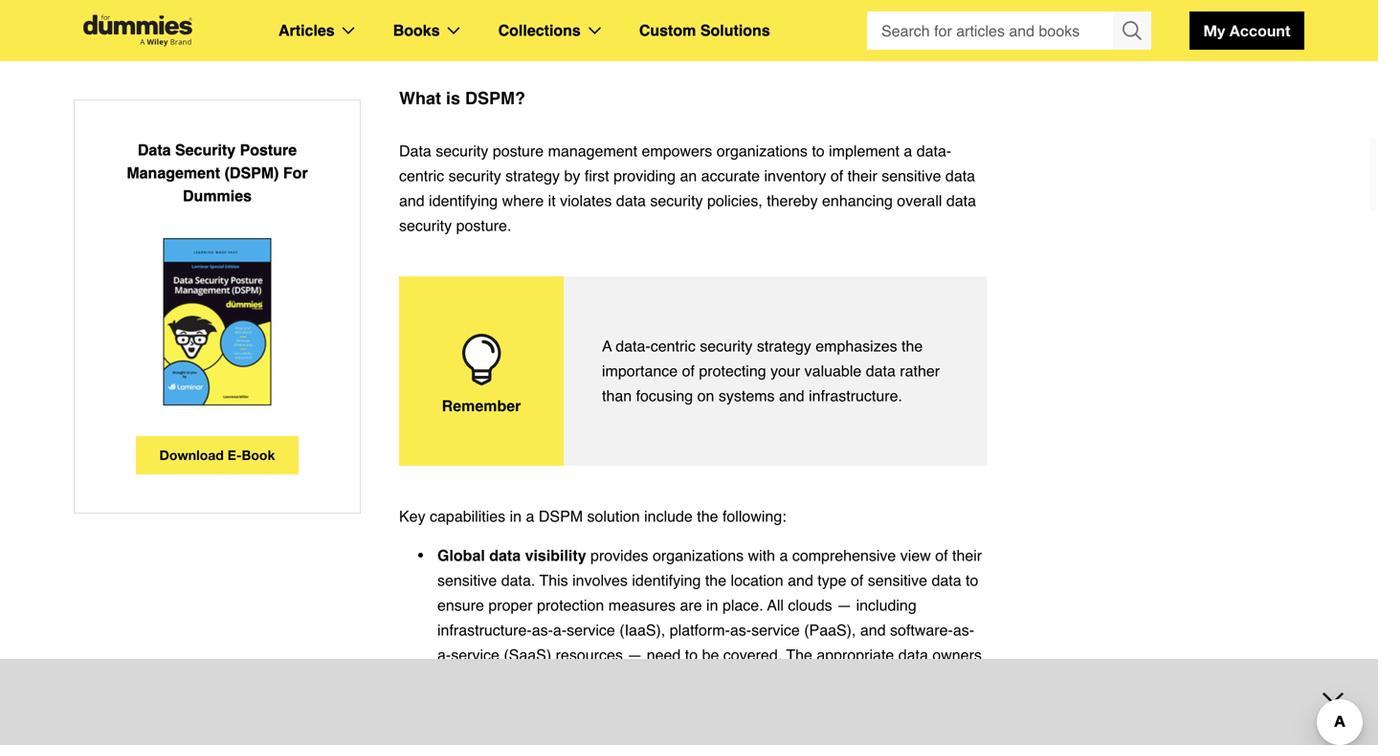 Task type: describe. For each thing, give the bounding box(es) containing it.
book image image
[[163, 238, 272, 406]]

dspm
[[539, 508, 583, 526]]

collections
[[498, 22, 581, 39]]

data.
[[501, 572, 535, 590]]

dspm?
[[465, 89, 526, 108]]

focusing
[[636, 387, 693, 405]]

organizations inside provides organizations with a comprehensive view of their sensitive data. this involves identifying the location and type of sensitive data to ensure proper protection measures are in place. all clouds — including infrastructure-as-a-service (iaas), platform-as-service (paas), and software-as- a-service (saas) resources — need to be covered. the appropriate data owners must also be identified, to facilitate efficient communication of any data-related security or privacy issues.
[[653, 547, 744, 565]]

communication
[[733, 672, 836, 689]]

all
[[768, 597, 784, 615]]

also
[[475, 672, 503, 689]]

appropriate
[[817, 647, 895, 664]]

a data-centric security strategy emphasizes the importance of protecting your valuable data rather than focusing on systems and infrastructure.
[[602, 338, 940, 405]]

on
[[698, 387, 715, 405]]

capabilities
[[430, 508, 506, 526]]

management
[[548, 142, 638, 160]]

what is dspm?
[[399, 89, 526, 108]]

covered.
[[724, 647, 782, 664]]

provides organizations with a comprehensive view of their sensitive data. this involves identifying the location and type of sensitive data to ensure proper protection measures are in place. all clouds — including infrastructure-as-a-service (iaas), platform-as-service (paas), and software-as- a-service (saas) resources — need to be covered. the appropriate data owners must also be identified, to facilitate efficient communication of any data-related security or privacy issues.
[[438, 547, 982, 714]]

data for security
[[138, 141, 171, 159]]

inventory
[[765, 167, 827, 185]]

platform-
[[670, 622, 730, 640]]

logo image
[[74, 15, 202, 46]]

solution
[[587, 508, 640, 526]]

global data visibility
[[438, 547, 587, 565]]

security inside "a data-centric security strategy emphasizes the importance of protecting your valuable data rather than focusing on systems and infrastructure."
[[700, 338, 753, 355]]

measures
[[609, 597, 676, 615]]

any
[[857, 672, 882, 689]]

systems
[[719, 387, 775, 405]]

1 horizontal spatial service
[[567, 622, 615, 640]]

by
[[564, 167, 581, 185]]

following:
[[723, 508, 787, 526]]

are
[[680, 597, 702, 615]]

and inside data security posture management empowers organizations to implement a data- centric security strategy by first providing an accurate inventory of their sensitive data and identifying where it violates data security policies, thereby enhancing overall data security posture.
[[399, 192, 425, 210]]

a inside data security posture management empowers organizations to implement a data- centric security strategy by first providing an accurate inventory of their sensitive data and identifying where it violates data security policies, thereby enhancing overall data security posture.
[[904, 142, 913, 160]]

thereby
[[767, 192, 818, 210]]

open article categories image
[[342, 27, 355, 34]]

violates
[[560, 192, 612, 210]]

first
[[585, 167, 610, 185]]

(saas)
[[504, 647, 552, 664]]

and inside "a data-centric security strategy emphasizes the importance of protecting your valuable data rather than focusing on systems and infrastructure."
[[779, 387, 805, 405]]

posture.
[[456, 217, 512, 235]]

data inside "a data-centric security strategy emphasizes the importance of protecting your valuable data rather than focusing on systems and infrastructure."
[[866, 362, 896, 380]]

it
[[548, 192, 556, 210]]

the inside "a data-centric security strategy emphasizes the importance of protecting your valuable data rather than focusing on systems and infrastructure."
[[902, 338, 923, 355]]

include
[[645, 508, 693, 526]]

efficient
[[676, 672, 729, 689]]

facilitate
[[616, 672, 672, 689]]

their inside data security posture management empowers organizations to implement a data- centric security strategy by first providing an accurate inventory of their sensitive data and identifying where it violates data security policies, thereby enhancing overall data security posture.
[[848, 167, 878, 185]]

software-
[[890, 622, 953, 640]]

sensitive inside data security posture management empowers organizations to implement a data- centric security strategy by first providing an accurate inventory of their sensitive data and identifying where it violates data security policies, thereby enhancing overall data security posture.
[[882, 167, 942, 185]]

articles
[[279, 22, 335, 39]]

to inside data security posture management empowers organizations to implement a data- centric security strategy by first providing an accurate inventory of their sensitive data and identifying where it violates data security policies, thereby enhancing overall data security posture.
[[812, 142, 825, 160]]

data for security
[[399, 142, 432, 160]]

download e-book
[[159, 448, 275, 463]]

this
[[540, 572, 568, 590]]

or
[[495, 697, 508, 714]]

comprehensive
[[793, 547, 897, 565]]

advertisement element
[[341, 660, 1038, 746]]

an
[[680, 167, 697, 185]]

my
[[1204, 22, 1226, 40]]

data- inside provides organizations with a comprehensive view of their sensitive data. this involves identifying the location and type of sensitive data to ensure proper protection measures are in place. all clouds — including infrastructure-as-a-service (iaas), platform-as-service (paas), and software-as- a-service (saas) resources — need to be covered. the appropriate data owners must also be identified, to facilitate efficient communication of any data-related security or privacy issues.
[[886, 672, 921, 689]]

identifying inside data security posture management empowers organizations to implement a data- centric security strategy by first providing an accurate inventory of their sensitive data and identifying where it violates data security policies, thereby enhancing overall data security posture.
[[429, 192, 498, 210]]

security
[[175, 141, 236, 159]]

posture
[[493, 142, 544, 160]]

management
[[127, 164, 220, 182]]

solutions
[[701, 22, 770, 39]]

0 vertical spatial a-
[[553, 622, 567, 640]]

in inside provides organizations with a comprehensive view of their sensitive data. this involves identifying the location and type of sensitive data to ensure proper protection measures are in place. all clouds — including infrastructure-as-a-service (iaas), platform-as-service (paas), and software-as- a-service (saas) resources — need to be covered. the appropriate data owners must also be identified, to facilitate efficient communication of any data-related security or privacy issues.
[[707, 597, 719, 615]]

issues.
[[565, 697, 613, 714]]

identifying inside provides organizations with a comprehensive view of their sensitive data. this involves identifying the location and type of sensitive data to ensure proper protection measures are in place. all clouds — including infrastructure-as-a-service (iaas), platform-as-service (paas), and software-as- a-service (saas) resources — need to be covered. the appropriate data owners must also be identified, to facilitate efficient communication of any data-related security or privacy issues.
[[632, 572, 701, 590]]

than
[[602, 387, 632, 405]]

providing
[[614, 167, 676, 185]]

0 horizontal spatial be
[[507, 672, 524, 689]]

owners
[[933, 647, 982, 664]]

protection
[[537, 597, 604, 615]]

dummies
[[183, 187, 252, 205]]

1 vertical spatial a-
[[438, 647, 451, 664]]

centric inside data security posture management empowers organizations to implement a data- centric security strategy by first providing an accurate inventory of their sensitive data and identifying where it violates data security policies, thereby enhancing overall data security posture.
[[399, 167, 444, 185]]

(iaas),
[[620, 622, 666, 640]]

open book categories image
[[448, 27, 460, 34]]

2 horizontal spatial service
[[752, 622, 800, 640]]

strategy inside data security posture management empowers organizations to implement a data- centric security strategy by first providing an accurate inventory of their sensitive data and identifying where it violates data security policies, thereby enhancing overall data security posture.
[[506, 167, 560, 185]]

a for following:
[[526, 508, 535, 526]]

(paas),
[[804, 622, 856, 640]]

a
[[602, 338, 612, 355]]

1 vertical spatial the
[[697, 508, 719, 526]]

centric inside "a data-centric security strategy emphasizes the importance of protecting your valuable data rather than focusing on systems and infrastructure."
[[651, 338, 696, 355]]

0 horizontal spatial service
[[451, 647, 500, 664]]

implement
[[829, 142, 900, 160]]

to up owners
[[966, 572, 979, 590]]

location
[[731, 572, 784, 590]]

policies,
[[708, 192, 763, 210]]

view
[[901, 547, 931, 565]]

emphasizes
[[816, 338, 898, 355]]

data security posture management (dspm) for dummies
[[127, 141, 308, 205]]



Task type: locate. For each thing, give the bounding box(es) containing it.
visibility
[[525, 547, 587, 565]]

be up efficient
[[702, 647, 719, 664]]

1 as- from the left
[[532, 622, 553, 640]]

0 horizontal spatial their
[[848, 167, 878, 185]]

—
[[837, 597, 852, 615], [627, 647, 643, 664]]

a inside provides organizations with a comprehensive view of their sensitive data. this involves identifying the location and type of sensitive data to ensure proper protection measures are in place. all clouds — including infrastructure-as-a-service (iaas), platform-as-service (paas), and software-as- a-service (saas) resources — need to be covered. the appropriate data owners must also be identified, to facilitate efficient communication of any data-related security or privacy issues.
[[780, 547, 788, 565]]

clouds
[[788, 597, 833, 615]]

centric
[[399, 167, 444, 185], [651, 338, 696, 355]]

for
[[283, 164, 308, 182]]

the up the rather on the right of page
[[902, 338, 923, 355]]

(dspm)
[[225, 164, 279, 182]]

privacy
[[512, 697, 561, 714]]

0 vertical spatial data-
[[917, 142, 952, 160]]

e-
[[228, 448, 242, 463]]

of right the view
[[936, 547, 948, 565]]

their inside provides organizations with a comprehensive view of their sensitive data. this involves identifying the location and type of sensitive data to ensure proper protection measures are in place. all clouds — including infrastructure-as-a-service (iaas), platform-as-service (paas), and software-as- a-service (saas) resources — need to be covered. the appropriate data owners must also be identified, to facilitate efficient communication of any data-related security or privacy issues.
[[953, 547, 982, 565]]

2 horizontal spatial as-
[[953, 622, 975, 640]]

data- inside "a data-centric security strategy emphasizes the importance of protecting your valuable data rather than focusing on systems and infrastructure."
[[616, 338, 651, 355]]

of up 'focusing'
[[682, 362, 695, 380]]

identifying up posture.
[[429, 192, 498, 210]]

security up protecting
[[700, 338, 753, 355]]

the inside provides organizations with a comprehensive view of their sensitive data. this involves identifying the location and type of sensitive data to ensure proper protection measures are in place. all clouds — including infrastructure-as-a-service (iaas), platform-as-service (paas), and software-as- a-service (saas) resources — need to be covered. the appropriate data owners must also be identified, to facilitate efficient communication of any data-related security or privacy issues.
[[706, 572, 727, 590]]

infrastructure-
[[438, 622, 532, 640]]

0 horizontal spatial as-
[[532, 622, 553, 640]]

0 horizontal spatial data
[[138, 141, 171, 159]]

0 vertical spatial be
[[702, 647, 719, 664]]

strategy inside "a data-centric security strategy emphasizes the importance of protecting your valuable data rather than focusing on systems and infrastructure."
[[757, 338, 812, 355]]

what
[[399, 89, 441, 108]]

data
[[946, 167, 976, 185], [616, 192, 646, 210], [947, 192, 977, 210], [866, 362, 896, 380], [489, 547, 521, 565], [932, 572, 962, 590], [899, 647, 929, 664]]

0 horizontal spatial a-
[[438, 647, 451, 664]]

security down the 'posture'
[[449, 167, 501, 185]]

— down type
[[837, 597, 852, 615]]

centric up importance
[[651, 338, 696, 355]]

1 vertical spatial organizations
[[653, 547, 744, 565]]

in up global data visibility
[[510, 508, 522, 526]]

organizations
[[717, 142, 808, 160], [653, 547, 744, 565]]

the
[[902, 338, 923, 355], [697, 508, 719, 526], [706, 572, 727, 590]]

1 horizontal spatial as-
[[730, 622, 752, 640]]

0 vertical spatial their
[[848, 167, 878, 185]]

sensitive down global
[[438, 572, 497, 590]]

centric down what
[[399, 167, 444, 185]]

0 vertical spatial organizations
[[717, 142, 808, 160]]

0 horizontal spatial centric
[[399, 167, 444, 185]]

accurate
[[702, 167, 760, 185]]

data inside data security posture management (dspm) for dummies
[[138, 141, 171, 159]]

proper
[[489, 597, 533, 615]]

strategy up your
[[757, 338, 812, 355]]

a- down the protection
[[553, 622, 567, 640]]

1 vertical spatial their
[[953, 547, 982, 565]]

ensure
[[438, 597, 484, 615]]

where
[[502, 192, 544, 210]]

in right the are
[[707, 597, 719, 615]]

key capabilities in a dspm solution include the following:
[[399, 508, 787, 526]]

their
[[848, 167, 878, 185], [953, 547, 982, 565]]

2 vertical spatial a
[[780, 547, 788, 565]]

protecting
[[699, 362, 767, 380]]

organizations inside data security posture management empowers organizations to implement a data- centric security strategy by first providing an accurate inventory of their sensitive data and identifying where it violates data security policies, thereby enhancing overall data security posture.
[[717, 142, 808, 160]]

close this dialog image
[[1350, 668, 1369, 687]]

books
[[393, 22, 440, 39]]

Search for articles and books text field
[[867, 11, 1115, 50]]

involves
[[573, 572, 628, 590]]

the up place.
[[706, 572, 727, 590]]

1 horizontal spatial data
[[399, 142, 432, 160]]

be right also
[[507, 672, 524, 689]]

service up resources
[[567, 622, 615, 640]]

group
[[867, 11, 1152, 50]]

rather
[[900, 362, 940, 380]]

a left 'dspm'
[[526, 508, 535, 526]]

of up enhancing
[[831, 167, 844, 185]]

a for sensitive
[[780, 547, 788, 565]]

1 horizontal spatial a
[[780, 547, 788, 565]]

data- inside data security posture management empowers organizations to implement a data- centric security strategy by first providing an accurate inventory of their sensitive data and identifying where it violates data security policies, thereby enhancing overall data security posture.
[[917, 142, 952, 160]]

a- up the must
[[438, 647, 451, 664]]

the
[[787, 647, 813, 664]]

3 as- from the left
[[953, 622, 975, 640]]

is
[[446, 89, 461, 108]]

infrastructure.
[[809, 387, 903, 405]]

as- up (saas)
[[532, 622, 553, 640]]

of left any
[[840, 672, 853, 689]]

overall
[[897, 192, 943, 210]]

0 horizontal spatial —
[[627, 647, 643, 664]]

a right the with
[[780, 547, 788, 565]]

provides
[[591, 547, 649, 565]]

security left posture.
[[399, 217, 452, 235]]

need
[[647, 647, 681, 664]]

0 vertical spatial identifying
[[429, 192, 498, 210]]

service down infrastructure-
[[451, 647, 500, 664]]

be
[[702, 647, 719, 664], [507, 672, 524, 689]]

a
[[904, 142, 913, 160], [526, 508, 535, 526], [780, 547, 788, 565]]

with
[[748, 547, 776, 565]]

including
[[857, 597, 917, 615]]

1 vertical spatial identifying
[[632, 572, 701, 590]]

my account link
[[1190, 11, 1305, 50]]

service down 'all'
[[752, 622, 800, 640]]

1 horizontal spatial —
[[837, 597, 852, 615]]

1 horizontal spatial centric
[[651, 338, 696, 355]]

my account
[[1204, 22, 1291, 40]]

to down resources
[[599, 672, 611, 689]]

1 vertical spatial —
[[627, 647, 643, 664]]

1 horizontal spatial a-
[[553, 622, 567, 640]]

2 vertical spatial the
[[706, 572, 727, 590]]

1 horizontal spatial their
[[953, 547, 982, 565]]

0 vertical spatial a
[[904, 142, 913, 160]]

a right implement
[[904, 142, 913, 160]]

strategy up where
[[506, 167, 560, 185]]

security inside provides organizations with a comprehensive view of their sensitive data. this involves identifying the location and type of sensitive data to ensure proper protection measures are in place. all clouds — including infrastructure-as-a-service (iaas), platform-as-service (paas), and software-as- a-service (saas) resources — need to be covered. the appropriate data owners must also be identified, to facilitate efficient communication of any data-related security or privacy issues.
[[438, 697, 490, 714]]

0 vertical spatial the
[[902, 338, 923, 355]]

type
[[818, 572, 847, 590]]

data down what
[[399, 142, 432, 160]]

identifying up measures on the left bottom of page
[[632, 572, 701, 590]]

importance
[[602, 362, 678, 380]]

0 vertical spatial in
[[510, 508, 522, 526]]

to down platform-
[[685, 647, 698, 664]]

custom
[[639, 22, 696, 39]]

data- right any
[[886, 672, 921, 689]]

of right type
[[851, 572, 864, 590]]

1 horizontal spatial identifying
[[632, 572, 701, 590]]

data
[[138, 141, 171, 159], [399, 142, 432, 160]]

0 horizontal spatial identifying
[[429, 192, 498, 210]]

security down an
[[650, 192, 703, 210]]

posture
[[240, 141, 297, 159]]

0 vertical spatial strategy
[[506, 167, 560, 185]]

1 horizontal spatial be
[[702, 647, 719, 664]]

0 vertical spatial —
[[837, 597, 852, 615]]

security down what is dspm?
[[436, 142, 489, 160]]

0 horizontal spatial in
[[510, 508, 522, 526]]

enhancing
[[822, 192, 893, 210]]

as- up owners
[[953, 622, 975, 640]]

security
[[436, 142, 489, 160], [449, 167, 501, 185], [650, 192, 703, 210], [399, 217, 452, 235], [700, 338, 753, 355], [438, 697, 490, 714]]

1 horizontal spatial in
[[707, 597, 719, 615]]

1 vertical spatial centric
[[651, 338, 696, 355]]

custom solutions
[[639, 22, 770, 39]]

0 horizontal spatial strategy
[[506, 167, 560, 185]]

download
[[159, 448, 224, 463]]

book
[[242, 448, 275, 463]]

of
[[831, 167, 844, 185], [682, 362, 695, 380], [936, 547, 948, 565], [851, 572, 864, 590], [840, 672, 853, 689]]

global
[[438, 547, 485, 565]]

2 vertical spatial data-
[[886, 672, 921, 689]]

2 as- from the left
[[730, 622, 752, 640]]

data- up overall
[[917, 142, 952, 160]]

custom solutions link
[[639, 18, 770, 43]]

0 horizontal spatial a
[[526, 508, 535, 526]]

related
[[921, 672, 968, 689]]

to up inventory
[[812, 142, 825, 160]]

data security posture management empowers organizations to implement a data- centric security strategy by first providing an accurate inventory of their sensitive data and identifying where it violates data security policies, thereby enhancing overall data security posture.
[[399, 142, 977, 235]]

0 vertical spatial centric
[[399, 167, 444, 185]]

as- down place.
[[730, 622, 752, 640]]

key
[[399, 508, 426, 526]]

1 vertical spatial a
[[526, 508, 535, 526]]

organizations up accurate
[[717, 142, 808, 160]]

security down the must
[[438, 697, 490, 714]]

1 vertical spatial in
[[707, 597, 719, 615]]

sensitive up overall
[[882, 167, 942, 185]]

data inside data security posture management empowers organizations to implement a data- centric security strategy by first providing an accurate inventory of their sensitive data and identifying where it violates data security policies, thereby enhancing overall data security posture.
[[399, 142, 432, 160]]

data- up importance
[[616, 338, 651, 355]]

empowers
[[642, 142, 713, 160]]

— down (iaas), at the left
[[627, 647, 643, 664]]

of inside data security posture management empowers organizations to implement a data- centric security strategy by first providing an accurate inventory of their sensitive data and identifying where it violates data security policies, thereby enhancing overall data security posture.
[[831, 167, 844, 185]]

the right include
[[697, 508, 719, 526]]

sensitive up including
[[868, 572, 928, 590]]

organizations down include
[[653, 547, 744, 565]]

2 horizontal spatial a
[[904, 142, 913, 160]]

1 vertical spatial be
[[507, 672, 524, 689]]

their right the view
[[953, 547, 982, 565]]

as-
[[532, 622, 553, 640], [730, 622, 752, 640], [953, 622, 975, 640]]

resources
[[556, 647, 623, 664]]

1 vertical spatial data-
[[616, 338, 651, 355]]

identified,
[[529, 672, 594, 689]]

data up management
[[138, 141, 171, 159]]

your
[[771, 362, 801, 380]]

sensitive
[[882, 167, 942, 185], [438, 572, 497, 590], [868, 572, 928, 590]]

place.
[[723, 597, 764, 615]]

their down implement
[[848, 167, 878, 185]]

1 vertical spatial strategy
[[757, 338, 812, 355]]

to
[[812, 142, 825, 160], [966, 572, 979, 590], [685, 647, 698, 664], [599, 672, 611, 689]]

valuable
[[805, 362, 862, 380]]

open collections list image
[[589, 27, 601, 34]]

of inside "a data-centric security strategy emphasizes the importance of protecting your valuable data rather than focusing on systems and infrastructure."
[[682, 362, 695, 380]]

must
[[438, 672, 471, 689]]

1 horizontal spatial strategy
[[757, 338, 812, 355]]



Task type: vqa. For each thing, say whether or not it's contained in the screenshot.
right &
no



